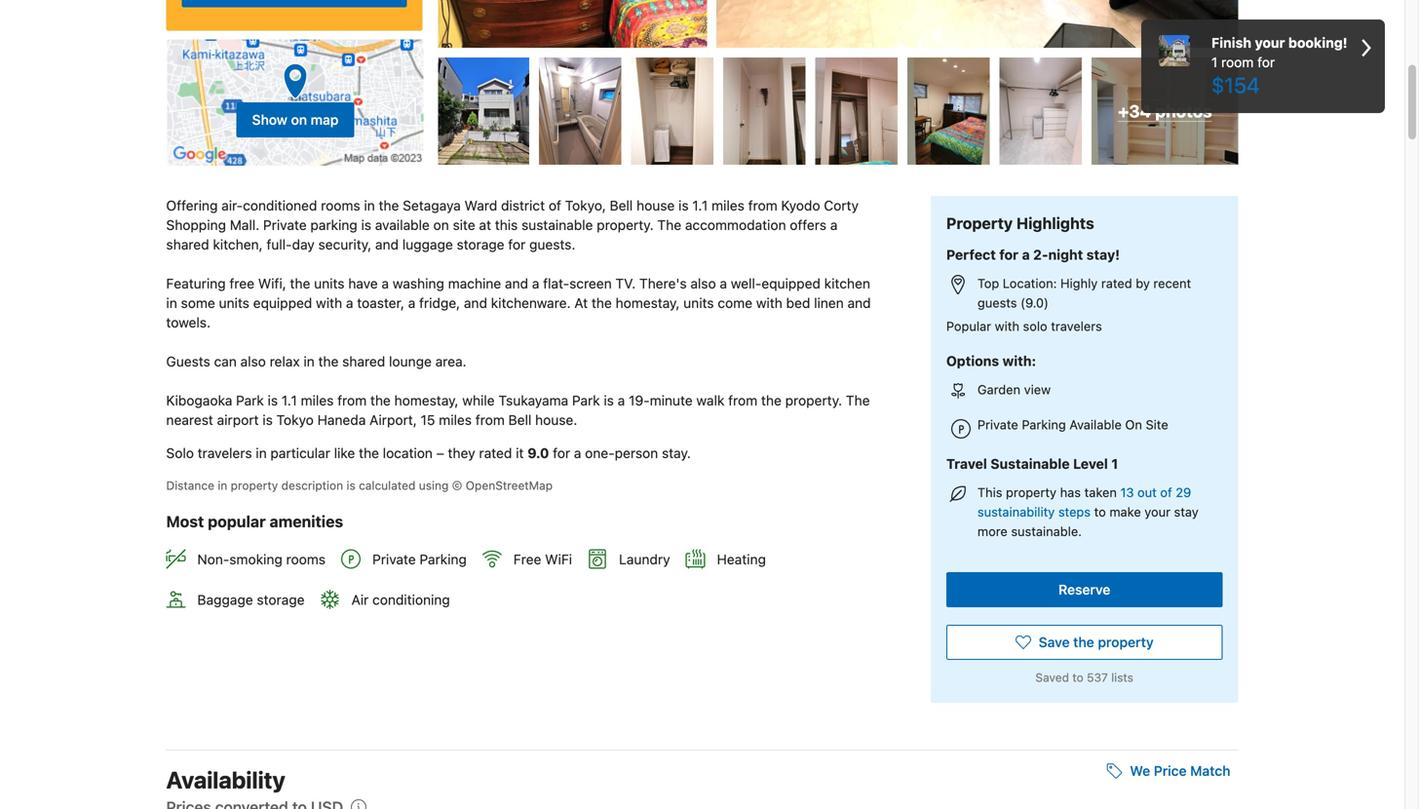 Task type: vqa. For each thing, say whether or not it's contained in the screenshot.
distance
yes



Task type: describe. For each thing, give the bounding box(es) containing it.
laundry
[[619, 551, 670, 568]]

garden
[[978, 382, 1021, 397]]

the up available
[[379, 197, 399, 213]]

view
[[1024, 382, 1051, 397]]

0 horizontal spatial the
[[658, 217, 682, 233]]

popular
[[947, 319, 992, 333]]

photos
[[1155, 101, 1212, 121]]

the right "walk"
[[761, 392, 782, 408]]

and up kitchenware.
[[505, 275, 528, 291]]

a left the one-
[[574, 445, 581, 461]]

toaster,
[[357, 295, 404, 311]]

$154
[[1212, 72, 1260, 97]]

night
[[1049, 247, 1083, 263]]

nearest
[[166, 412, 213, 428]]

most popular amenities
[[166, 512, 343, 531]]

kitchen
[[824, 275, 871, 291]]

day
[[292, 236, 315, 252]]

flat-
[[543, 275, 569, 291]]

0 horizontal spatial property.
[[597, 217, 654, 233]]

1 for finish your booking! 1 room for $154
[[1212, 54, 1218, 70]]

air conditioning
[[351, 592, 450, 608]]

like
[[334, 445, 355, 461]]

on inside offering air-conditioned rooms in the setagaya ward district of tokyo, bell house is 1.1 miles from kyodo corty shopping mall. private parking is available on site at this sustainable property. the accommodation offers a shared kitchen, full-day security, and luggage storage for guests. featuring free wifi, the units have a washing machine and a flat-screen tv. there's also a well-equipped kitchen in some units equipped with a toaster, a fridge, and kitchenware. at the homestay, units come with bed linen and towels. guests can also relax in the shared lounge area. kibogaoka park is 1.1 miles from the homestay, while tsukayama park is a 19-minute walk from the property. the nearest airport is tokyo haneda airport, 15 miles from bell house.
[[433, 217, 449, 233]]

lounge
[[389, 353, 432, 369]]

1 horizontal spatial property.
[[785, 392, 842, 408]]

the up airport,
[[370, 392, 391, 408]]

on
[[1125, 417, 1142, 432]]

2 park from the left
[[572, 392, 600, 408]]

1 vertical spatial rooms
[[286, 551, 326, 568]]

1 horizontal spatial miles
[[439, 412, 472, 428]]

well-
[[731, 275, 762, 291]]

a up toaster,
[[382, 275, 389, 291]]

for right 9.0 at the left
[[553, 445, 570, 461]]

property highlights
[[947, 214, 1095, 232]]

15
[[421, 412, 435, 428]]

and down machine
[[464, 295, 487, 311]]

1 horizontal spatial with
[[756, 295, 783, 311]]

1 park from the left
[[236, 392, 264, 408]]

stay!
[[1087, 247, 1120, 263]]

linen
[[814, 295, 844, 311]]

we price match button
[[1099, 754, 1239, 789]]

+34 photos link
[[1092, 57, 1239, 165]]

1 vertical spatial homestay,
[[394, 392, 459, 408]]

heating
[[717, 551, 766, 568]]

there's
[[639, 275, 687, 291]]

is left the tokyo on the left bottom of the page
[[263, 412, 273, 428]]

1 vertical spatial travelers
[[198, 445, 252, 461]]

2 horizontal spatial with
[[995, 319, 1020, 333]]

free wifi
[[514, 551, 572, 568]]

washing
[[393, 275, 444, 291]]

of inside offering air-conditioned rooms in the setagaya ward district of tokyo, bell house is 1.1 miles from kyodo corty shopping mall. private parking is available on site at this sustainable property. the accommodation offers a shared kitchen, full-day security, and luggage storage for guests. featuring free wifi, the units have a washing machine and a flat-screen tv. there's also a well-equipped kitchen in some units equipped with a toaster, a fridge, and kitchenware. at the homestay, units come with bed linen and towels. guests can also relax in the shared lounge area. kibogaoka park is 1.1 miles from the homestay, while tsukayama park is a 19-minute walk from the property. the nearest airport is tokyo haneda airport, 15 miles from bell house.
[[549, 197, 561, 213]]

stay.
[[662, 445, 691, 461]]

tokyo
[[277, 412, 314, 428]]

some
[[181, 295, 215, 311]]

29
[[1176, 485, 1192, 500]]

finish your booking! 1 room for $154
[[1212, 35, 1348, 97]]

sustainable
[[991, 456, 1070, 472]]

save
[[1039, 634, 1070, 650]]

1 for travel sustainable level  1
[[1112, 456, 1119, 472]]

reserve button
[[947, 572, 1223, 607]]

to inside to make your stay more sustainable.
[[1094, 505, 1106, 519]]

site
[[1146, 417, 1169, 432]]

with:
[[1003, 353, 1036, 369]]

screen
[[569, 275, 612, 291]]

map
[[311, 112, 339, 128]]

save the property
[[1039, 634, 1154, 650]]

kitchen,
[[213, 236, 263, 252]]

distance
[[166, 478, 214, 492]]

property for save
[[1098, 634, 1154, 650]]

–
[[436, 445, 444, 461]]

saved
[[1036, 671, 1069, 684]]

13
[[1121, 485, 1134, 500]]

13 out of 29 sustainability steps
[[978, 485, 1192, 519]]

on inside section
[[291, 112, 307, 128]]

0 vertical spatial shared
[[166, 236, 209, 252]]

2-
[[1033, 247, 1049, 263]]

calculated
[[359, 478, 416, 492]]

a up come
[[720, 275, 727, 291]]

highly
[[1061, 276, 1098, 291]]

private inside offering air-conditioned rooms in the setagaya ward district of tokyo, bell house is 1.1 miles from kyodo corty shopping mall. private parking is available on site at this sustainable property. the accommodation offers a shared kitchen, full-day security, and luggage storage for guests. featuring free wifi, the units have a washing machine and a flat-screen tv. there's also a well-equipped kitchen in some units equipped with a toaster, a fridge, and kitchenware. at the homestay, units come with bed linen and towels. guests can also relax in the shared lounge area. kibogaoka park is 1.1 miles from the homestay, while tsukayama park is a 19-minute walk from the property. the nearest airport is tokyo haneda airport, 15 miles from bell house.
[[263, 217, 307, 233]]

amenities
[[270, 512, 343, 531]]

garden view
[[978, 382, 1051, 397]]

non-
[[197, 551, 229, 568]]

travel
[[947, 456, 987, 472]]

tokyo,
[[565, 197, 606, 213]]

is up 'security,'
[[361, 217, 371, 233]]

offering
[[166, 197, 218, 213]]

1 vertical spatial 1.1
[[282, 392, 297, 408]]

in right the distance
[[218, 478, 227, 492]]

property for distance
[[231, 478, 278, 492]]

options
[[947, 353, 999, 369]]

tsukayama
[[499, 392, 569, 408]]

particular
[[271, 445, 330, 461]]

is left 19-
[[604, 392, 614, 408]]

offering air-conditioned rooms in the setagaya ward district of tokyo, bell house is 1.1 miles from kyodo corty shopping mall. private parking is available on site at this sustainable property. the accommodation offers a shared kitchen, full-day security, and luggage storage for guests. featuring free wifi, the units have a washing machine and a flat-screen tv. there's also a well-equipped kitchen in some units equipped with a toaster, a fridge, and kitchenware. at the homestay, units come with bed linen and towels. guests can also relax in the shared lounge area. kibogaoka park is 1.1 miles from the homestay, while tsukayama park is a 19-minute walk from the property. the nearest airport is tokyo haneda airport, 15 miles from bell house.
[[166, 197, 875, 428]]

steps
[[1059, 505, 1091, 519]]

from up the accommodation
[[748, 197, 778, 213]]

location
[[383, 445, 433, 461]]

house.
[[535, 412, 577, 428]]

mall.
[[230, 217, 260, 233]]

a down washing at the left top of the page
[[408, 295, 416, 311]]

0 horizontal spatial to
[[1073, 671, 1084, 684]]

1 horizontal spatial units
[[314, 275, 345, 291]]

walk
[[697, 392, 725, 408]]

the right like at the left
[[359, 445, 379, 461]]

machine
[[448, 275, 501, 291]]

rated inside top location: highly rated by recent guests (9.0)
[[1102, 276, 1132, 291]]

private for private parking
[[372, 551, 416, 568]]

person
[[615, 445, 658, 461]]

house
[[637, 197, 675, 213]]

distance in property description is calculated using © openstreetmap
[[166, 478, 553, 492]]

your inside finish your booking! 1 room for $154
[[1255, 35, 1285, 51]]

rooms inside offering air-conditioned rooms in the setagaya ward district of tokyo, bell house is 1.1 miles from kyodo corty shopping mall. private parking is available on site at this sustainable property. the accommodation offers a shared kitchen, full-day security, and luggage storage for guests. featuring free wifi, the units have a washing machine and a flat-screen tv. there's also a well-equipped kitchen in some units equipped with a toaster, a fridge, and kitchenware. at the homestay, units come with bed linen and towels. guests can also relax in the shared lounge area. kibogaoka park is 1.1 miles from the homestay, while tsukayama park is a 19-minute walk from the property. the nearest airport is tokyo haneda airport, 15 miles from bell house.
[[321, 197, 360, 213]]

a left 19-
[[618, 392, 625, 408]]

tv.
[[616, 275, 636, 291]]

location:
[[1003, 276, 1057, 291]]

guests
[[978, 295, 1017, 310]]

0 horizontal spatial also
[[240, 353, 266, 369]]



Task type: locate. For each thing, give the bounding box(es) containing it.
miles up the tokyo on the left bottom of the page
[[301, 392, 334, 408]]

your inside to make your stay more sustainable.
[[1145, 505, 1171, 519]]

0 horizontal spatial equipped
[[253, 295, 312, 311]]

park
[[236, 392, 264, 408], [572, 392, 600, 408]]

private parking
[[372, 551, 467, 568]]

the right relax in the top of the page
[[318, 353, 339, 369]]

1 horizontal spatial the
[[846, 392, 870, 408]]

1 vertical spatial the
[[846, 392, 870, 408]]

the right wifi,
[[290, 275, 310, 291]]

0 horizontal spatial 1
[[1112, 456, 1119, 472]]

has
[[1060, 485, 1081, 500]]

for down this on the left top of page
[[508, 236, 526, 252]]

park up airport at the left bottom of the page
[[236, 392, 264, 408]]

stay
[[1174, 505, 1199, 519]]

1 horizontal spatial travelers
[[1051, 319, 1102, 333]]

1 horizontal spatial of
[[1161, 485, 1172, 500]]

one-
[[585, 445, 615, 461]]

travel sustainable level  1
[[947, 456, 1119, 472]]

0 horizontal spatial your
[[1145, 505, 1171, 519]]

1
[[1212, 54, 1218, 70], [1112, 456, 1119, 472]]

0 horizontal spatial 1.1
[[282, 392, 297, 408]]

on down setagaya
[[433, 217, 449, 233]]

units down "free"
[[219, 295, 249, 311]]

+34 photos
[[1118, 101, 1212, 121]]

1 horizontal spatial property
[[1006, 485, 1057, 500]]

1 vertical spatial of
[[1161, 485, 1172, 500]]

solo
[[166, 445, 194, 461]]

units left come
[[684, 295, 714, 311]]

property
[[947, 214, 1013, 232]]

0 vertical spatial rooms
[[321, 197, 360, 213]]

1.1 up the tokyo on the left bottom of the page
[[282, 392, 297, 408]]

rightchevron image
[[1362, 33, 1372, 62]]

1 vertical spatial 1
[[1112, 456, 1119, 472]]

it
[[516, 445, 524, 461]]

0 horizontal spatial bell
[[509, 412, 532, 428]]

1 vertical spatial on
[[433, 217, 449, 233]]

kibogaoka
[[166, 392, 232, 408]]

your right finish
[[1255, 35, 1285, 51]]

from up the haneda
[[337, 392, 367, 408]]

0 horizontal spatial private
[[263, 217, 307, 233]]

0 vertical spatial travelers
[[1051, 319, 1102, 333]]

district
[[501, 197, 545, 213]]

shared
[[166, 236, 209, 252], [342, 353, 385, 369]]

come
[[718, 295, 753, 311]]

of inside 13 out of 29 sustainability steps
[[1161, 485, 1172, 500]]

0 vertical spatial also
[[691, 275, 716, 291]]

level
[[1073, 456, 1108, 472]]

popular
[[208, 512, 266, 531]]

parking
[[310, 217, 358, 233]]

equipped up bed
[[762, 275, 821, 291]]

1 horizontal spatial 1.1
[[693, 197, 708, 213]]

more
[[978, 524, 1008, 539]]

kyodo
[[781, 197, 820, 213]]

1 horizontal spatial equipped
[[762, 275, 821, 291]]

relax
[[270, 353, 300, 369]]

0 vertical spatial equipped
[[762, 275, 821, 291]]

rated left by
[[1102, 276, 1132, 291]]

sustainability
[[978, 505, 1055, 519]]

0 horizontal spatial units
[[219, 295, 249, 311]]

1 horizontal spatial rated
[[1102, 276, 1132, 291]]

a left 2-
[[1022, 247, 1030, 263]]

air-
[[221, 197, 243, 213]]

with
[[316, 295, 342, 311], [756, 295, 783, 311], [995, 319, 1020, 333]]

©
[[452, 478, 462, 492]]

wifi,
[[258, 275, 286, 291]]

in up towels.
[[166, 295, 177, 311]]

units left have
[[314, 275, 345, 291]]

1 right level
[[1112, 456, 1119, 472]]

2 horizontal spatial private
[[978, 417, 1019, 432]]

1 horizontal spatial parking
[[1022, 417, 1066, 432]]

0 vertical spatial 1.1
[[693, 197, 708, 213]]

0 vertical spatial property.
[[597, 217, 654, 233]]

1 horizontal spatial homestay,
[[616, 295, 680, 311]]

1 horizontal spatial park
[[572, 392, 600, 408]]

0 horizontal spatial storage
[[257, 592, 305, 608]]

match
[[1191, 763, 1231, 779]]

1 horizontal spatial to
[[1094, 505, 1106, 519]]

bell left house
[[610, 197, 633, 213]]

featuring
[[166, 275, 226, 291]]

0 vertical spatial on
[[291, 112, 307, 128]]

and down kitchen on the right
[[848, 295, 871, 311]]

a up kitchenware.
[[532, 275, 539, 291]]

1 vertical spatial storage
[[257, 592, 305, 608]]

1 vertical spatial shared
[[342, 353, 385, 369]]

1 vertical spatial bell
[[509, 412, 532, 428]]

1 vertical spatial private
[[978, 417, 1019, 432]]

travelers down airport at the left bottom of the page
[[198, 445, 252, 461]]

for inside finish your booking! 1 room for $154
[[1258, 54, 1275, 70]]

1 vertical spatial rated
[[479, 445, 512, 461]]

solo
[[1023, 319, 1048, 333]]

in up 'security,'
[[364, 197, 375, 213]]

also
[[691, 275, 716, 291], [240, 353, 266, 369]]

on left map
[[291, 112, 307, 128]]

parking for private parking
[[420, 551, 467, 568]]

free
[[230, 275, 254, 291]]

is up the tokyo on the left bottom of the page
[[268, 392, 278, 408]]

1 vertical spatial property.
[[785, 392, 842, 408]]

to make your stay more sustainable.
[[978, 505, 1199, 539]]

0 vertical spatial the
[[658, 217, 682, 233]]

for right room
[[1258, 54, 1275, 70]]

1 horizontal spatial also
[[691, 275, 716, 291]]

property inside save the property dropdown button
[[1098, 634, 1154, 650]]

for left 2-
[[1000, 247, 1019, 263]]

rated left it
[[479, 445, 512, 461]]

reserve
[[1059, 582, 1111, 598]]

0 horizontal spatial parking
[[420, 551, 467, 568]]

537
[[1087, 671, 1108, 684]]

booking!
[[1289, 35, 1348, 51]]

0 vertical spatial of
[[549, 197, 561, 213]]

1 left room
[[1212, 54, 1218, 70]]

from right "walk"
[[728, 392, 758, 408]]

equipped
[[762, 275, 821, 291], [253, 295, 312, 311]]

0 horizontal spatial park
[[236, 392, 264, 408]]

non-smoking rooms
[[197, 551, 326, 568]]

park up house. on the left bottom
[[572, 392, 600, 408]]

show on map section
[[158, 0, 430, 167]]

the
[[658, 217, 682, 233], [846, 392, 870, 408]]

offers
[[790, 217, 827, 233]]

in right relax in the top of the page
[[304, 353, 315, 369]]

1.1 up the accommodation
[[693, 197, 708, 213]]

sustainable
[[522, 217, 593, 233]]

also right can
[[240, 353, 266, 369]]

0 vertical spatial homestay,
[[616, 295, 680, 311]]

0 vertical spatial to
[[1094, 505, 1106, 519]]

0 vertical spatial parking
[[1022, 417, 1066, 432]]

miles up the accommodation
[[712, 197, 745, 213]]

parking
[[1022, 417, 1066, 432], [420, 551, 467, 568]]

of up the sustainable at the top left of page
[[549, 197, 561, 213]]

0 vertical spatial private
[[263, 217, 307, 233]]

air
[[351, 592, 369, 608]]

parking up conditioning
[[420, 551, 467, 568]]

storage down at
[[457, 236, 505, 252]]

0 horizontal spatial on
[[291, 112, 307, 128]]

show
[[252, 112, 287, 128]]

a down have
[[346, 295, 353, 311]]

private down conditioned on the left top of page
[[263, 217, 307, 233]]

options with:
[[947, 353, 1036, 369]]

parking down view
[[1022, 417, 1066, 432]]

at
[[479, 217, 491, 233]]

1 horizontal spatial shared
[[342, 353, 385, 369]]

equipped down wifi,
[[253, 295, 312, 311]]

a
[[830, 217, 838, 233], [1022, 247, 1030, 263], [382, 275, 389, 291], [532, 275, 539, 291], [720, 275, 727, 291], [346, 295, 353, 311], [408, 295, 416, 311], [618, 392, 625, 408], [574, 445, 581, 461]]

1 horizontal spatial your
[[1255, 35, 1285, 51]]

0 vertical spatial 1
[[1212, 54, 1218, 70]]

1 horizontal spatial bell
[[610, 197, 633, 213]]

perfect for a 2-night stay!
[[947, 247, 1120, 263]]

have
[[348, 275, 378, 291]]

storage down "non-smoking rooms"
[[257, 592, 305, 608]]

free
[[514, 551, 541, 568]]

a down corty on the right
[[830, 217, 838, 233]]

baggage
[[197, 592, 253, 608]]

1 horizontal spatial storage
[[457, 236, 505, 252]]

ward
[[465, 197, 497, 213]]

1 horizontal spatial on
[[433, 217, 449, 233]]

at
[[575, 295, 588, 311]]

(9.0)
[[1021, 295, 1049, 310]]

property up lists
[[1098, 634, 1154, 650]]

your
[[1255, 35, 1285, 51], [1145, 505, 1171, 519]]

0 vertical spatial rated
[[1102, 276, 1132, 291]]

by
[[1136, 276, 1150, 291]]

the inside dropdown button
[[1074, 634, 1095, 650]]

and down available
[[375, 236, 399, 252]]

luggage
[[402, 236, 453, 252]]

shopping
[[166, 217, 226, 233]]

1 vertical spatial to
[[1073, 671, 1084, 684]]

we
[[1130, 763, 1151, 779]]

1 vertical spatial your
[[1145, 505, 1171, 519]]

0 vertical spatial miles
[[712, 197, 745, 213]]

homestay, down there's
[[616, 295, 680, 311]]

saved to 537 lists
[[1036, 671, 1134, 684]]

with down guests at the right top of the page
[[995, 319, 1020, 333]]

site
[[453, 217, 475, 233]]

is down like at the left
[[347, 478, 356, 492]]

to down taken
[[1094, 505, 1106, 519]]

0 horizontal spatial miles
[[301, 392, 334, 408]]

for inside offering air-conditioned rooms in the setagaya ward district of tokyo, bell house is 1.1 miles from kyodo corty shopping mall. private parking is available on site at this sustainable property. the accommodation offers a shared kitchen, full-day security, and luggage storage for guests. featuring free wifi, the units have a washing machine and a flat-screen tv. there's also a well-equipped kitchen in some units equipped with a toaster, a fridge, and kitchenware. at the homestay, units come with bed linen and towels. guests can also relax in the shared lounge area. kibogaoka park is 1.1 miles from the homestay, while tsukayama park is a 19-minute walk from the property. the nearest airport is tokyo haneda airport, 15 miles from bell house.
[[508, 236, 526, 252]]

fridge,
[[419, 295, 460, 311]]

to
[[1094, 505, 1106, 519], [1073, 671, 1084, 684]]

2 horizontal spatial miles
[[712, 197, 745, 213]]

minute
[[650, 392, 693, 408]]

1 horizontal spatial private
[[372, 551, 416, 568]]

miles right 15
[[439, 412, 472, 428]]

2 vertical spatial miles
[[439, 412, 472, 428]]

they
[[448, 445, 475, 461]]

area.
[[435, 353, 467, 369]]

0 horizontal spatial with
[[316, 295, 342, 311]]

while
[[462, 392, 495, 408]]

0 horizontal spatial property
[[231, 478, 278, 492]]

private down garden
[[978, 417, 1019, 432]]

1 vertical spatial also
[[240, 353, 266, 369]]

1 vertical spatial equipped
[[253, 295, 312, 311]]

highlights
[[1017, 214, 1095, 232]]

storage inside offering air-conditioned rooms in the setagaya ward district of tokyo, bell house is 1.1 miles from kyodo corty shopping mall. private parking is available on site at this sustainable property. the accommodation offers a shared kitchen, full-day security, and luggage storage for guests. featuring free wifi, the units have a washing machine and a flat-screen tv. there's also a well-equipped kitchen in some units equipped with a toaster, a fridge, and kitchenware. at the homestay, units come with bed linen and towels. guests can also relax in the shared lounge area. kibogaoka park is 1.1 miles from the homestay, while tsukayama park is a 19-minute walk from the property. the nearest airport is tokyo haneda airport, 15 miles from bell house.
[[457, 236, 505, 252]]

perfect
[[947, 247, 996, 263]]

property up the most popular amenities
[[231, 478, 278, 492]]

this property has taken
[[978, 485, 1121, 500]]

show on map
[[252, 112, 339, 128]]

guests
[[166, 353, 210, 369]]

show on map button
[[166, 39, 425, 167], [236, 103, 354, 138]]

this
[[495, 217, 518, 233]]

wifi
[[545, 551, 572, 568]]

save the property button
[[947, 625, 1223, 660]]

0 horizontal spatial homestay,
[[394, 392, 459, 408]]

1 vertical spatial miles
[[301, 392, 334, 408]]

1 vertical spatial parking
[[420, 551, 467, 568]]

private up air conditioning
[[372, 551, 416, 568]]

rooms up the parking
[[321, 197, 360, 213]]

0 horizontal spatial shared
[[166, 236, 209, 252]]

from down while
[[476, 412, 505, 428]]

to left 537 at right bottom
[[1073, 671, 1084, 684]]

property up sustainability
[[1006, 485, 1057, 500]]

private for private parking available on site
[[978, 417, 1019, 432]]

0 vertical spatial your
[[1255, 35, 1285, 51]]

of left 29 on the bottom
[[1161, 485, 1172, 500]]

travelers
[[1051, 319, 1102, 333], [198, 445, 252, 461]]

is right house
[[679, 197, 689, 213]]

bell down "tsukayama"
[[509, 412, 532, 428]]

2 horizontal spatial property
[[1098, 634, 1154, 650]]

also right there's
[[691, 275, 716, 291]]

the right save
[[1074, 634, 1095, 650]]

1 horizontal spatial 1
[[1212, 54, 1218, 70]]

shared left the lounge
[[342, 353, 385, 369]]

0 vertical spatial bell
[[610, 197, 633, 213]]

shared down the shopping
[[166, 236, 209, 252]]

the right at
[[592, 295, 612, 311]]

smoking
[[229, 551, 283, 568]]

travelers down top location: highly rated by recent guests (9.0)
[[1051, 319, 1102, 333]]

in left particular
[[256, 445, 267, 461]]

with left bed
[[756, 295, 783, 311]]

homestay, up 15
[[394, 392, 459, 408]]

0 horizontal spatial travelers
[[198, 445, 252, 461]]

price
[[1154, 763, 1187, 779]]

9.0
[[528, 445, 549, 461]]

parking for private parking available on site
[[1022, 417, 1066, 432]]

2 vertical spatial private
[[372, 551, 416, 568]]

using
[[419, 478, 449, 492]]

0 horizontal spatial of
[[549, 197, 561, 213]]

0 horizontal spatial rated
[[479, 445, 512, 461]]

0 vertical spatial storage
[[457, 236, 505, 252]]

rooms down the amenities
[[286, 551, 326, 568]]

your down out
[[1145, 505, 1171, 519]]

airport
[[217, 412, 259, 428]]

with left toaster,
[[316, 295, 342, 311]]

2 horizontal spatial units
[[684, 295, 714, 311]]

1 inside finish your booking! 1 room for $154
[[1212, 54, 1218, 70]]



